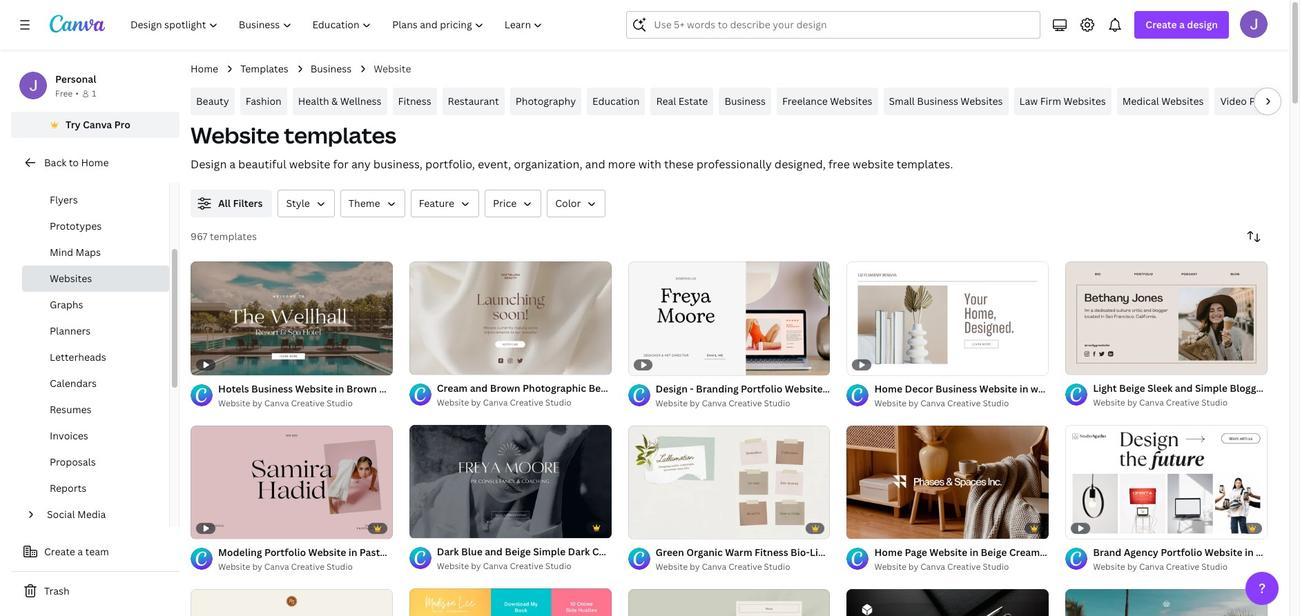 Task type: vqa. For each thing, say whether or not it's contained in the screenshot.
Trash
yes



Task type: describe. For each thing, give the bounding box(es) containing it.
by inside dark blue and beige simple dark consultancy portfolio & resume website website by canva creative studio
[[471, 561, 481, 572]]

create a team button
[[11, 539, 180, 566]]

by inside home page website in beige cream warm & modern style website by canva creative studio
[[909, 561, 919, 573]]

0 horizontal spatial 1
[[92, 88, 96, 99]]

website by canva creative studio link for cream and brown photographic beauty site launch website
[[437, 396, 612, 410]]

resumes link
[[22, 397, 169, 423]]

home for home
[[191, 62, 218, 75]]

portfolio inside dark blue and beige simple dark consultancy portfolio & resume website website by canva creative studio
[[654, 546, 695, 559]]

creative inside home page website in beige cream warm & modern style website by canva creative studio
[[948, 561, 981, 573]]

green organic warm fitness bio-link website website by canva creative studio
[[656, 546, 870, 573]]

planners
[[50, 325, 91, 338]]

website by canva creative studio link for brand agency portfolio website in white bla
[[1093, 561, 1268, 574]]

link
[[810, 546, 830, 559]]

social media link
[[41, 502, 161, 528]]

back to home
[[44, 156, 109, 169]]

canva inside brand agency portfolio website in white bla website by canva creative studio
[[1140, 561, 1164, 573]]

green
[[656, 546, 684, 559]]

creative inside light beige sleek and simple blogger person website by canva creative studio
[[1166, 397, 1200, 409]]

mind maps
[[50, 246, 101, 259]]

free
[[55, 88, 73, 99]]

graphs
[[50, 298, 83, 311]]

top level navigation element
[[122, 11, 555, 39]]

templates link
[[240, 61, 288, 77]]

resume
[[707, 546, 744, 559]]

video
[[1221, 95, 1247, 108]]

create a design button
[[1135, 11, 1229, 39]]

price button
[[485, 190, 542, 218]]

studio inside brand agency portfolio website in white bla website by canva creative studio
[[1202, 561, 1228, 573]]

beautiful
[[238, 157, 286, 172]]

templates for website
[[284, 120, 396, 150]]

fashion
[[246, 95, 282, 108]]

and inside cream and brown photographic beauty site launch website website by canva creative studio
[[470, 382, 488, 395]]

mind
[[50, 246, 73, 259]]

feature
[[419, 197, 454, 210]]

all filters button
[[191, 190, 272, 218]]

light
[[1093, 382, 1117, 395]]

home page website in beige cream warm & modern style link
[[875, 545, 1144, 561]]

medical
[[1123, 95, 1159, 108]]

& inside health & wellness link
[[332, 95, 338, 108]]

1 of 7
[[857, 523, 879, 533]]

education
[[593, 95, 640, 108]]

law firm websites link
[[1014, 88, 1112, 115]]

professionally
[[697, 157, 772, 172]]

media
[[77, 508, 106, 521]]

home for home page website in beige cream warm & modern style website by canva creative studio
[[875, 546, 903, 559]]

website by canva creative studio link for hotels business website in brown white modern elegance style
[[218, 397, 393, 411]]

beauty inside cream and brown photographic beauty site launch website website by canva creative studio
[[589, 382, 622, 395]]

website templates design a beautiful website for any business, portfolio, event, organization, and more with these professionally designed, free website templates.
[[191, 120, 953, 172]]

light beige sleek and simple blogger person link
[[1093, 381, 1300, 396]]

cream and brown photographic beauty site launch website website by canva creative studio
[[437, 382, 720, 409]]

website by canva creative studio for warm
[[656, 398, 790, 409]]

small business websites link
[[884, 88, 1009, 115]]

in for brown
[[335, 382, 344, 396]]

theme
[[349, 197, 380, 210]]

0 vertical spatial beauty
[[196, 95, 229, 108]]

sleek
[[1148, 382, 1173, 395]]

home page website in beige cream warm & modern style image
[[847, 426, 1049, 539]]

canva inside dark blue and beige simple dark consultancy portfolio & resume website website by canva creative studio
[[483, 561, 508, 572]]

event,
[[478, 157, 511, 172]]

business inside the hotels business website in brown white modern elegance style website by canva creative studio
[[251, 382, 293, 396]]

beige inside dark blue and beige simple dark consultancy portfolio & resume website website by canva creative studio
[[505, 546, 531, 559]]

canva inside green organic warm fitness bio-link website website by canva creative studio
[[702, 561, 727, 573]]

beauty link
[[191, 88, 235, 115]]

create a team
[[44, 546, 109, 559]]

simple for beige
[[533, 546, 566, 559]]

dark blue and beige simple dark consultancy portfolio & resume website image
[[409, 425, 612, 539]]

website inside light beige sleek and simple blogger person website by canva creative studio
[[1093, 397, 1126, 409]]

freelance websites link
[[777, 88, 878, 115]]

freelance
[[782, 95, 828, 108]]

websites inside freelance websites link
[[830, 95, 873, 108]]

try canva pro
[[66, 118, 130, 131]]

967
[[191, 230, 208, 243]]

more
[[608, 157, 636, 172]]

photography link
[[510, 88, 582, 115]]

website by canva creative studio link for green organic warm fitness bio-link website
[[656, 561, 830, 574]]

designed,
[[775, 157, 826, 172]]

brand
[[1093, 546, 1122, 559]]

0 horizontal spatial business link
[[311, 61, 352, 77]]

bla
[[1286, 546, 1300, 559]]

small business websites
[[889, 95, 1003, 108]]

resumes
[[50, 403, 92, 416]]

2 website from the left
[[853, 157, 894, 172]]

in for beige
[[970, 546, 979, 559]]

Sort by button
[[1240, 223, 1268, 251]]

green organic warm food and restaurant bio-link website image
[[628, 589, 830, 617]]

creative inside dark blue and beige simple dark consultancy portfolio & resume website website by canva creative studio
[[510, 561, 543, 572]]

color
[[555, 197, 581, 210]]

website by canva creative studio link for light beige sleek and simple blogger person
[[1093, 396, 1268, 410]]

967 templates
[[191, 230, 257, 243]]

prototypes link
[[22, 213, 169, 240]]

education link
[[587, 88, 645, 115]]

prototypes
[[50, 220, 102, 233]]

of for dark blue and beige simple dark consultancy portfolio & resume website
[[425, 523, 435, 532]]

calendars link
[[22, 371, 169, 397]]

brand agency portfolio website in white bla link
[[1093, 545, 1300, 561]]

canva inside cream and brown photographic beauty site launch website website by canva creative studio
[[483, 397, 508, 409]]

feature button
[[411, 190, 479, 218]]

reports link
[[22, 476, 169, 502]]

social media
[[47, 508, 106, 521]]

websites down mind maps
[[50, 272, 92, 285]]

in inside brand agency portfolio website in white bla website by canva creative studio
[[1245, 546, 1254, 559]]

flyers
[[50, 193, 78, 207]]

1 for dark
[[419, 523, 423, 532]]

yellow colorful blocks blogger bio-link website image
[[409, 589, 612, 617]]

price
[[493, 197, 517, 210]]

hotels business website in brown white modern elegance style website by canva creative studio
[[218, 382, 517, 409]]

light beige sleek and simple blogger personal website image
[[1066, 262, 1268, 375]]

fitness inside green organic warm fitness bio-link website website by canva creative studio
[[755, 546, 789, 559]]

business,
[[373, 157, 423, 172]]

studio inside cream and brown photographic beauty site launch website website by canva creative studio
[[545, 397, 572, 409]]

style inside home page website in beige cream warm & modern style website by canva creative studio
[[1120, 546, 1144, 559]]



Task type: locate. For each thing, give the bounding box(es) containing it.
1 of 5 link
[[409, 425, 612, 539]]

website by canva creative studio for website
[[875, 398, 1009, 409]]

0 vertical spatial home
[[191, 62, 218, 75]]

create inside button
[[44, 546, 75, 559]]

None search field
[[627, 11, 1041, 39]]

beige inside light beige sleek and simple blogger person website by canva creative studio
[[1119, 382, 1146, 395]]

websites right the firm
[[1064, 95, 1106, 108]]

0 horizontal spatial cream
[[437, 382, 468, 395]]

websites inside medical websites link
[[1162, 95, 1204, 108]]

fitness right wellness
[[398, 95, 431, 108]]

1 horizontal spatial &
[[698, 546, 704, 559]]

simple left 'blogger'
[[1195, 382, 1228, 395]]

websites right medical
[[1162, 95, 1204, 108]]

& left resume
[[698, 546, 704, 559]]

1 horizontal spatial dark
[[568, 546, 590, 559]]

1 horizontal spatial fitness
[[755, 546, 789, 559]]

1 vertical spatial business link
[[719, 88, 771, 115]]

calendars
[[50, 377, 97, 390]]

0 horizontal spatial website by canva creative studio
[[218, 562, 353, 573]]

free •
[[55, 88, 79, 99]]

invoices
[[50, 430, 88, 443]]

business
[[311, 62, 352, 75], [725, 95, 766, 108], [917, 95, 959, 108], [50, 167, 91, 180], [251, 382, 293, 396]]

studio
[[545, 397, 572, 409], [1202, 397, 1228, 409], [327, 398, 353, 409], [764, 398, 790, 409], [983, 398, 1009, 409], [545, 561, 572, 572], [764, 561, 790, 573], [983, 561, 1009, 573], [1202, 561, 1228, 573], [327, 562, 353, 573]]

1 horizontal spatial website by canva creative studio
[[656, 398, 790, 409]]

1 horizontal spatial a
[[229, 157, 236, 172]]

1 vertical spatial fitness
[[755, 546, 789, 559]]

0 horizontal spatial white
[[379, 382, 407, 396]]

website left for
[[289, 157, 330, 172]]

free
[[829, 157, 850, 172]]

cream inside cream and brown photographic beauty site launch website website by canva creative studio
[[437, 382, 468, 395]]

1 of 7 link
[[847, 426, 1049, 539]]

2 vertical spatial style
[[1120, 546, 1144, 559]]

1 vertical spatial cream
[[1009, 546, 1040, 559]]

1 horizontal spatial website
[[853, 157, 894, 172]]

a left design
[[1180, 18, 1185, 31]]

0 vertical spatial templates
[[284, 120, 396, 150]]

dark blue and beige simple dark consultancy portfolio & resume website link
[[437, 545, 784, 560]]

studio inside the hotels business website in brown white modern elegance style website by canva creative studio
[[327, 398, 353, 409]]

health
[[298, 95, 329, 108]]

1 vertical spatial home
[[81, 156, 109, 169]]

real
[[656, 95, 676, 108]]

canva inside "button"
[[83, 118, 112, 131]]

2 horizontal spatial a
[[1180, 18, 1185, 31]]

a left team
[[78, 546, 83, 559]]

dark blue and beige simple dark consultancy portfolio & resume website website by canva creative studio
[[437, 546, 784, 572]]

team
[[85, 546, 109, 559]]

0 horizontal spatial of
[[425, 523, 435, 532]]

proposals link
[[22, 450, 169, 476]]

1 horizontal spatial white
[[1256, 546, 1284, 559]]

2 warm from the left
[[1043, 546, 1070, 559]]

portfolio inside brand agency portfolio website in white bla website by canva creative studio
[[1161, 546, 1203, 559]]

1 vertical spatial templates
[[210, 230, 257, 243]]

firm
[[1041, 95, 1062, 108]]

0 horizontal spatial dark
[[437, 546, 459, 559]]

& inside home page website in beige cream warm & modern style website by canva creative studio
[[1072, 546, 1079, 559]]

a right design
[[229, 157, 236, 172]]

1 horizontal spatial templates
[[284, 120, 396, 150]]

simple for and
[[1195, 382, 1228, 395]]

restaurant
[[448, 95, 499, 108]]

home inside home page website in beige cream warm & modern style website by canva creative studio
[[875, 546, 903, 559]]

0 vertical spatial modern
[[409, 382, 446, 396]]

by inside the hotels business website in brown white modern elegance style website by canva creative studio
[[252, 398, 262, 409]]

1 horizontal spatial home
[[191, 62, 218, 75]]

1 vertical spatial white
[[1256, 546, 1284, 559]]

website by canva creative studio link for home page website in beige cream warm & modern style
[[875, 561, 1049, 574]]

and inside dark blue and beige simple dark consultancy portfolio & resume website website by canva creative studio
[[485, 546, 503, 559]]

all filters
[[218, 197, 263, 210]]

beige inside home page website in beige cream warm & modern style website by canva creative studio
[[981, 546, 1007, 559]]

back
[[44, 156, 66, 169]]

0 horizontal spatial modern
[[409, 382, 446, 396]]

simple up yellow colorful blocks blogger bio-link website 'image'
[[533, 546, 566, 559]]

& left the brand
[[1072, 546, 1079, 559]]

a for design
[[1180, 18, 1185, 31]]

a inside button
[[78, 546, 83, 559]]

2 horizontal spatial website by canva creative studio
[[875, 398, 1009, 409]]

websites inside law firm websites "link"
[[1064, 95, 1106, 108]]

of left 7
[[863, 523, 873, 533]]

small
[[889, 95, 915, 108]]

organization,
[[514, 157, 583, 172]]

home
[[191, 62, 218, 75], [81, 156, 109, 169], [875, 546, 903, 559]]

proposals
[[50, 456, 96, 469]]

hotels business website in brown white modern elegance style link
[[218, 382, 517, 397]]

cards
[[93, 167, 120, 180]]

1 horizontal spatial in
[[970, 546, 979, 559]]

1 for home
[[857, 523, 861, 533]]

creative inside green organic warm fitness bio-link website website by canva creative studio
[[729, 561, 762, 573]]

white inside brand agency portfolio website in white bla website by canva creative studio
[[1256, 546, 1284, 559]]

business cards link
[[22, 161, 169, 187]]

create left design
[[1146, 18, 1177, 31]]

style inside style button
[[286, 197, 310, 210]]

any
[[351, 157, 371, 172]]

studio inside light beige sleek and simple blogger person website by canva creative studio
[[1202, 397, 1228, 409]]

1 left 5
[[419, 523, 423, 532]]

2 horizontal spatial in
[[1245, 546, 1254, 559]]

simple inside light beige sleek and simple blogger person website by canva creative studio
[[1195, 382, 1228, 395]]

try canva pro button
[[11, 112, 180, 138]]

beauty down home link
[[196, 95, 229, 108]]

1 horizontal spatial style
[[493, 382, 517, 396]]

1 horizontal spatial portfolio
[[1161, 546, 1203, 559]]

green organic warm fitness bio-link website link
[[656, 545, 870, 561]]

warm right organic
[[725, 546, 753, 559]]

medical websites link
[[1117, 88, 1210, 115]]

0 horizontal spatial in
[[335, 382, 344, 396]]

white for modern
[[379, 382, 407, 396]]

create for create a team
[[44, 546, 75, 559]]

1 horizontal spatial warm
[[1043, 546, 1070, 559]]

brown inside cream and brown photographic beauty site launch website website by canva creative studio
[[490, 382, 521, 395]]

of left 5
[[425, 523, 435, 532]]

website inside "website templates design a beautiful website for any business, portfolio, event, organization, and more with these professionally designed, free website templates."
[[191, 120, 280, 150]]

creative inside cream and brown photographic beauty site launch website website by canva creative studio
[[510, 397, 543, 409]]

and inside "website templates design a beautiful website for any business, portfolio, event, organization, and more with these professionally designed, free website templates."
[[585, 157, 605, 172]]

simple inside dark blue and beige simple dark consultancy portfolio & resume website website by canva creative studio
[[533, 546, 566, 559]]

0 vertical spatial style
[[286, 197, 310, 210]]

all
[[218, 197, 231, 210]]

website by canva creative studio link for dark blue and beige simple dark consultancy portfolio & resume website
[[437, 560, 612, 574]]

create a design
[[1146, 18, 1218, 31]]

maps
[[76, 246, 101, 259]]

health & wellness
[[298, 95, 382, 108]]

design
[[1187, 18, 1218, 31]]

person
[[1269, 382, 1300, 395]]

2 horizontal spatial 1
[[857, 523, 861, 533]]

1 vertical spatial style
[[493, 382, 517, 396]]

1 horizontal spatial simple
[[1195, 382, 1228, 395]]

restaurant link
[[442, 88, 505, 115]]

0 horizontal spatial a
[[78, 546, 83, 559]]

2 vertical spatial a
[[78, 546, 83, 559]]

wellness
[[340, 95, 382, 108]]

video podcast we link
[[1215, 88, 1300, 115]]

consultancy
[[592, 546, 652, 559]]

modern left agency
[[1081, 546, 1118, 559]]

modern inside home page website in beige cream warm & modern style website by canva creative studio
[[1081, 546, 1118, 559]]

1 left 7
[[857, 523, 861, 533]]

business cards
[[50, 167, 120, 180]]

0 horizontal spatial create
[[44, 546, 75, 559]]

1 horizontal spatial brown
[[490, 382, 521, 395]]

design
[[191, 157, 227, 172]]

2 horizontal spatial style
[[1120, 546, 1144, 559]]

0 horizontal spatial simple
[[533, 546, 566, 559]]

1 website from the left
[[289, 157, 330, 172]]

white for bla
[[1256, 546, 1284, 559]]

pro
[[114, 118, 130, 131]]

studio inside dark blue and beige simple dark consultancy portfolio & resume website website by canva creative studio
[[545, 561, 572, 572]]

0 vertical spatial white
[[379, 382, 407, 396]]

1 vertical spatial simple
[[533, 546, 566, 559]]

templates up for
[[284, 120, 396, 150]]

create for create a design
[[1146, 18, 1177, 31]]

dark left consultancy
[[568, 546, 590, 559]]

video podcast we
[[1221, 95, 1300, 108]]

bio-
[[791, 546, 810, 559]]

0 horizontal spatial home
[[81, 156, 109, 169]]

studio inside home page website in beige cream warm & modern style website by canva creative studio
[[983, 561, 1009, 573]]

page
[[905, 546, 928, 559]]

home link
[[191, 61, 218, 77]]

white inside the hotels business website in brown white modern elegance style website by canva creative studio
[[379, 382, 407, 396]]

cream and brown photographic beauty site launch website link
[[437, 381, 720, 396]]

1 horizontal spatial cream
[[1009, 546, 1040, 559]]

of for home page website in beige cream warm & modern style
[[863, 523, 873, 533]]

law firm websites
[[1020, 95, 1106, 108]]

warm
[[725, 546, 753, 559], [1043, 546, 1070, 559]]

portfolio right agency
[[1161, 546, 1203, 559]]

0 horizontal spatial style
[[286, 197, 310, 210]]

0 horizontal spatial portfolio
[[654, 546, 695, 559]]

of inside "link"
[[863, 523, 873, 533]]

0 horizontal spatial &
[[332, 95, 338, 108]]

cream inside home page website in beige cream warm & modern style website by canva creative studio
[[1009, 546, 1040, 559]]

mind maps link
[[22, 240, 169, 266]]

warm inside green organic warm fitness bio-link website website by canva creative studio
[[725, 546, 753, 559]]

studio inside green organic warm fitness bio-link website website by canva creative studio
[[764, 561, 790, 573]]

2 dark from the left
[[568, 546, 590, 559]]

1 vertical spatial create
[[44, 546, 75, 559]]

& inside dark blue and beige simple dark consultancy portfolio & resume website website by canva creative studio
[[698, 546, 704, 559]]

templates for 967
[[210, 230, 257, 243]]

0 horizontal spatial fitness
[[398, 95, 431, 108]]

1 vertical spatial modern
[[1081, 546, 1118, 559]]

dark left blue
[[437, 546, 459, 559]]

0 horizontal spatial warm
[[725, 546, 753, 559]]

1 right •
[[92, 88, 96, 99]]

in inside the hotels business website in brown white modern elegance style website by canva creative studio
[[335, 382, 344, 396]]

a for team
[[78, 546, 83, 559]]

1 inside 1 of 7 "link"
[[857, 523, 861, 533]]

color button
[[547, 190, 606, 218]]

2 horizontal spatial beige
[[1119, 382, 1146, 395]]

0 vertical spatial create
[[1146, 18, 1177, 31]]

health & wellness link
[[293, 88, 387, 115]]

0 vertical spatial business link
[[311, 61, 352, 77]]

letterheads
[[50, 351, 106, 364]]

filters
[[233, 197, 263, 210]]

modern left elegance
[[409, 382, 446, 396]]

websites left law
[[961, 95, 1003, 108]]

1 horizontal spatial of
[[863, 523, 873, 533]]

2 horizontal spatial &
[[1072, 546, 1079, 559]]

trash link
[[11, 578, 180, 606]]

create inside dropdown button
[[1146, 18, 1177, 31]]

1 horizontal spatial business link
[[719, 88, 771, 115]]

brand agency portfolio website in white bla website by canva creative studio
[[1093, 546, 1300, 573]]

in inside home page website in beige cream warm & modern style website by canva creative studio
[[970, 546, 979, 559]]

canva inside home page website in beige cream warm & modern style website by canva creative studio
[[921, 561, 946, 573]]

websites inside small business websites link
[[961, 95, 1003, 108]]

1 horizontal spatial beige
[[981, 546, 1007, 559]]

2 horizontal spatial home
[[875, 546, 903, 559]]

•
[[75, 88, 79, 99]]

business link up health & wellness
[[311, 61, 352, 77]]

hotels
[[218, 382, 249, 396]]

& right health
[[332, 95, 338, 108]]

light beige sleek and simple blogger person website by canva creative studio
[[1093, 382, 1300, 409]]

invoices link
[[22, 423, 169, 450]]

websites right 'freelance'
[[830, 95, 873, 108]]

business link right estate at right top
[[719, 88, 771, 115]]

creative inside brand agency portfolio website in white bla website by canva creative studio
[[1166, 561, 1200, 573]]

and inside light beige sleek and simple blogger person website by canva creative studio
[[1175, 382, 1193, 395]]

by inside green organic warm fitness bio-link website website by canva creative studio
[[690, 561, 700, 573]]

a inside "website templates design a beautiful website for any business, portfolio, event, organization, and more with these professionally designed, free website templates."
[[229, 157, 236, 172]]

0 horizontal spatial beauty
[[196, 95, 229, 108]]

estate
[[679, 95, 708, 108]]

0 horizontal spatial brown
[[347, 382, 377, 396]]

0 vertical spatial cream
[[437, 382, 468, 395]]

warm inside home page website in beige cream warm & modern style website by canva creative studio
[[1043, 546, 1070, 559]]

a inside dropdown button
[[1180, 18, 1185, 31]]

1 horizontal spatial create
[[1146, 18, 1177, 31]]

jacob simon image
[[1240, 10, 1268, 38]]

elegance
[[448, 382, 490, 396]]

blogger
[[1230, 382, 1266, 395]]

templates inside "website templates design a beautiful website for any business, portfolio, event, organization, and more with these professionally designed, free website templates."
[[284, 120, 396, 150]]

by inside cream and brown photographic beauty site launch website website by canva creative studio
[[471, 397, 481, 409]]

social
[[47, 508, 75, 521]]

0 horizontal spatial beige
[[505, 546, 531, 559]]

1 vertical spatial beauty
[[589, 382, 622, 395]]

0 vertical spatial a
[[1180, 18, 1185, 31]]

1 warm from the left
[[725, 546, 753, 559]]

1 dark from the left
[[437, 546, 459, 559]]

create down social at the left of page
[[44, 546, 75, 559]]

brown inside the hotels business website in brown white modern elegance style website by canva creative studio
[[347, 382, 377, 396]]

Search search field
[[654, 12, 1032, 38]]

fitness left bio-
[[755, 546, 789, 559]]

letterheads link
[[22, 345, 169, 371]]

1 inside "1 of 5" link
[[419, 523, 423, 532]]

theme button
[[340, 190, 405, 218]]

creative inside the hotels business website in brown white modern elegance style website by canva creative studio
[[291, 398, 325, 409]]

planners link
[[22, 318, 169, 345]]

canva
[[83, 118, 112, 131], [483, 397, 508, 409], [1140, 397, 1164, 409], [264, 398, 289, 409], [702, 398, 727, 409], [921, 398, 946, 409], [483, 561, 508, 572], [702, 561, 727, 573], [921, 561, 946, 573], [1140, 561, 1164, 573], [264, 562, 289, 573]]

templates down all filters button
[[210, 230, 257, 243]]

portfolio left resume
[[654, 546, 695, 559]]

canva inside the hotels business website in brown white modern elegance style website by canva creative studio
[[264, 398, 289, 409]]

by inside light beige sleek and simple blogger person website by canva creative studio
[[1128, 397, 1138, 409]]

freelance websites
[[782, 95, 873, 108]]

cream and brown photographic beauty site launch website image
[[409, 262, 612, 375]]

warm left the brand
[[1043, 546, 1070, 559]]

for
[[333, 157, 349, 172]]

green organic warm fitness bio-link website image
[[628, 426, 830, 539]]

of
[[425, 523, 435, 532], [863, 523, 873, 533]]

0 horizontal spatial templates
[[210, 230, 257, 243]]

beige
[[1119, 382, 1146, 395], [505, 546, 531, 559], [981, 546, 1007, 559]]

modern inside the hotels business website in brown white modern elegance style website by canva creative studio
[[409, 382, 446, 396]]

1 horizontal spatial 1
[[419, 523, 423, 532]]

0 vertical spatial simple
[[1195, 382, 1228, 395]]

beauty left "site"
[[589, 382, 622, 395]]

0 vertical spatial fitness
[[398, 95, 431, 108]]

fashion link
[[240, 88, 287, 115]]

canva inside light beige sleek and simple blogger person website by canva creative studio
[[1140, 397, 1164, 409]]

by inside brand agency portfolio website in white bla website by canva creative studio
[[1128, 561, 1138, 573]]

1 horizontal spatial modern
[[1081, 546, 1118, 559]]

organic
[[687, 546, 723, 559]]

website right free at the top
[[853, 157, 894, 172]]

white
[[379, 382, 407, 396], [1256, 546, 1284, 559]]

style inside the hotels business website in brown white modern elegance style website by canva creative studio
[[493, 382, 517, 396]]

style button
[[278, 190, 335, 218]]

1 vertical spatial a
[[229, 157, 236, 172]]

0 horizontal spatial website
[[289, 157, 330, 172]]

1 horizontal spatial beauty
[[589, 382, 622, 395]]

site
[[624, 382, 643, 395]]

2 vertical spatial home
[[875, 546, 903, 559]]



